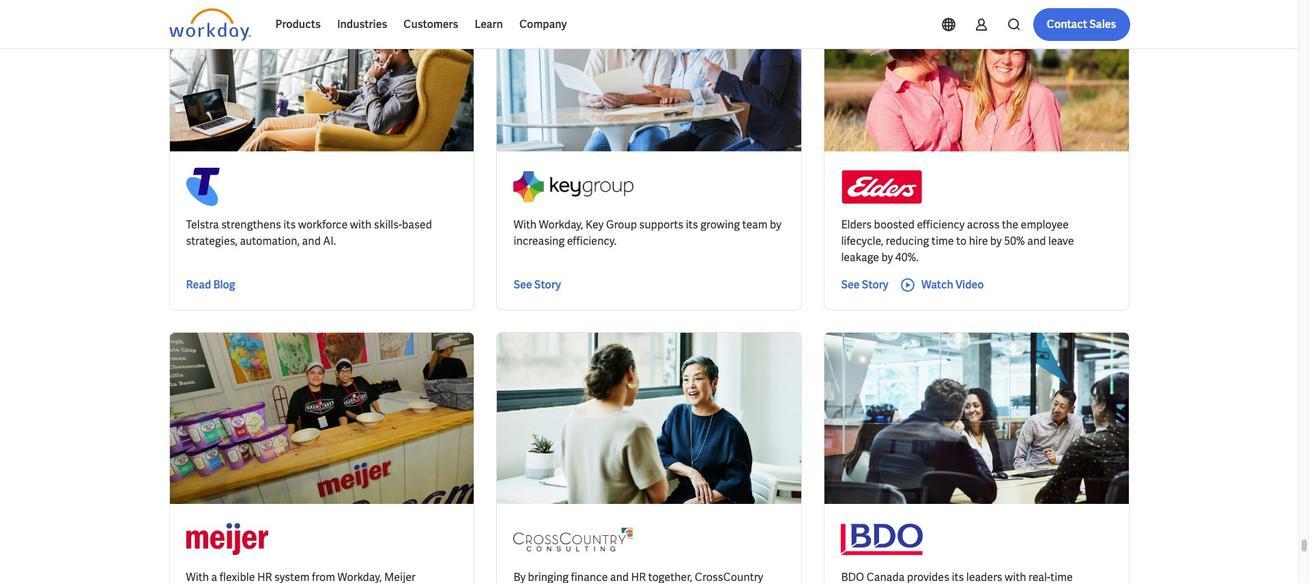 Task type: locate. For each thing, give the bounding box(es) containing it.
2 vertical spatial by
[[881, 250, 893, 265]]

0 horizontal spatial see story link
[[514, 277, 561, 293]]

by right hire at the top right of the page
[[990, 234, 1002, 248]]

strategies,
[[186, 234, 238, 248]]

to
[[956, 234, 967, 248]]

its up automation,
[[283, 218, 296, 232]]

elders
[[841, 218, 872, 232]]

sales
[[1089, 17, 1116, 31]]

the
[[1002, 218, 1018, 232]]

1 horizontal spatial story
[[862, 278, 889, 292]]

0 horizontal spatial see story
[[514, 278, 561, 292]]

hire
[[969, 234, 988, 248]]

1 horizontal spatial and
[[1027, 234, 1046, 248]]

and left ai.
[[302, 234, 321, 248]]

1 vertical spatial by
[[990, 234, 1002, 248]]

company button
[[511, 8, 575, 41]]

more button
[[457, 8, 519, 35]]

products button
[[267, 8, 329, 41]]

team
[[742, 218, 768, 232]]

all
[[558, 15, 570, 27]]

2 and from the left
[[1027, 234, 1046, 248]]

boosted
[[874, 218, 915, 232]]

industries button
[[329, 8, 395, 41]]

see story link
[[514, 277, 561, 293], [841, 277, 889, 293]]

see story link down leakage
[[841, 277, 889, 293]]

more
[[468, 15, 491, 27]]

and down the employee
[[1027, 234, 1046, 248]]

topic
[[180, 15, 203, 27]]

see down increasing
[[514, 278, 532, 292]]

see
[[514, 278, 532, 292], [841, 278, 860, 292]]

company
[[519, 17, 567, 31]]

group
[[606, 218, 637, 232]]

its
[[283, 218, 296, 232], [686, 218, 698, 232]]

1 horizontal spatial see story
[[841, 278, 889, 292]]

0 horizontal spatial see
[[514, 278, 532, 292]]

outcome
[[379, 15, 419, 27]]

industry button
[[241, 8, 316, 35]]

its left growing
[[686, 218, 698, 232]]

story down increasing
[[534, 278, 561, 292]]

by left '40%.'
[[881, 250, 893, 265]]

see story
[[514, 278, 561, 292], [841, 278, 889, 292]]

clear
[[534, 15, 556, 27]]

0 horizontal spatial and
[[302, 234, 321, 248]]

see story down increasing
[[514, 278, 561, 292]]

customers
[[404, 17, 458, 31]]

2 story from the left
[[862, 278, 889, 292]]

telstra strengthens its workforce with skills-based strategies, automation, and ai.
[[186, 218, 432, 248]]

1 see from the left
[[514, 278, 532, 292]]

by
[[770, 218, 781, 232], [990, 234, 1002, 248], [881, 250, 893, 265]]

crosscountry consulting llc image
[[514, 521, 634, 559]]

workday,
[[539, 218, 583, 232]]

Search Customer Stories text field
[[936, 9, 1103, 33]]

see story link down increasing
[[514, 277, 561, 293]]

story
[[534, 278, 561, 292], [862, 278, 889, 292]]

1 horizontal spatial see story link
[[841, 277, 889, 293]]

1 horizontal spatial see
[[841, 278, 860, 292]]

and
[[302, 234, 321, 248], [1027, 234, 1046, 248]]

with
[[350, 218, 372, 232]]

and inside elders boosted efficiency across the employee lifecycle, reducing time to hire by 50% and leave leakage by 40%.
[[1027, 234, 1046, 248]]

2 its from the left
[[686, 218, 698, 232]]

efficiency.
[[567, 234, 617, 248]]

1 see story from the left
[[514, 278, 561, 292]]

business outcome
[[338, 15, 419, 27]]

0 horizontal spatial its
[[283, 218, 296, 232]]

and inside telstra strengthens its workforce with skills-based strategies, automation, and ai.
[[302, 234, 321, 248]]

by right the team
[[770, 218, 781, 232]]

1 horizontal spatial its
[[686, 218, 698, 232]]

1 its from the left
[[283, 218, 296, 232]]

go to the homepage image
[[169, 8, 251, 41]]

0 horizontal spatial by
[[770, 218, 781, 232]]

contact sales
[[1047, 17, 1116, 31]]

strengthens
[[221, 218, 281, 232]]

clear all
[[534, 15, 570, 27]]

2 see from the left
[[841, 278, 860, 292]]

across
[[967, 218, 1000, 232]]

see story down leakage
[[841, 278, 889, 292]]

see down leakage
[[841, 278, 860, 292]]

1 and from the left
[[302, 234, 321, 248]]

story down leakage
[[862, 278, 889, 292]]

ai.
[[323, 234, 336, 248]]

0 vertical spatial by
[[770, 218, 781, 232]]

blog
[[213, 278, 235, 292]]

by inside with workday, key group supports its growing team  by increasing efficiency.
[[770, 218, 781, 232]]

read
[[186, 278, 211, 292]]

video
[[955, 278, 984, 292]]

its inside telstra strengthens its workforce with skills-based strategies, automation, and ai.
[[283, 218, 296, 232]]

0 horizontal spatial story
[[534, 278, 561, 292]]

1 story from the left
[[534, 278, 561, 292]]

telstra corporation limited image
[[186, 168, 219, 206]]



Task type: describe. For each thing, give the bounding box(es) containing it.
growing
[[700, 218, 740, 232]]

bdo canada llp image
[[841, 521, 923, 559]]

story for 2nd see story 'link' from left
[[862, 278, 889, 292]]

contact sales link
[[1033, 8, 1130, 41]]

2 see story link from the left
[[841, 277, 889, 293]]

based
[[402, 218, 432, 232]]

elders image
[[841, 168, 923, 206]]

employee
[[1021, 218, 1069, 232]]

learn button
[[466, 8, 511, 41]]

lifecycle,
[[841, 234, 883, 248]]

learn
[[475, 17, 503, 31]]

supports
[[639, 218, 683, 232]]

1 see story link from the left
[[514, 277, 561, 293]]

business outcome button
[[327, 8, 446, 35]]

see for 1st see story 'link'
[[514, 278, 532, 292]]

industry
[[252, 15, 288, 27]]

elders boosted efficiency across the employee lifecycle, reducing time to hire by 50% and leave leakage by 40%.
[[841, 218, 1074, 265]]

2 horizontal spatial by
[[990, 234, 1002, 248]]

story for 1st see story 'link'
[[534, 278, 561, 292]]

read blog link
[[186, 277, 235, 293]]

watch video link
[[899, 277, 984, 293]]

watch video
[[921, 278, 984, 292]]

contact
[[1047, 17, 1087, 31]]

key group (krs finance) image
[[514, 168, 634, 206]]

increasing
[[514, 234, 565, 248]]

business
[[338, 15, 377, 27]]

its inside with workday, key group supports its growing team  by increasing efficiency.
[[686, 218, 698, 232]]

2 see story from the left
[[841, 278, 889, 292]]

40%.
[[895, 250, 919, 265]]

reducing
[[886, 234, 929, 248]]

automation,
[[240, 234, 300, 248]]

key
[[586, 218, 604, 232]]

workforce
[[298, 218, 348, 232]]

see for 2nd see story 'link' from left
[[841, 278, 860, 292]]

1 horizontal spatial by
[[881, 250, 893, 265]]

time
[[932, 234, 954, 248]]

leakage
[[841, 250, 879, 265]]

leave
[[1048, 234, 1074, 248]]

topic button
[[169, 8, 230, 35]]

clear all button
[[529, 8, 574, 35]]

50%
[[1004, 234, 1025, 248]]

industries
[[337, 17, 387, 31]]

meijer great lakes limited partnership image
[[186, 521, 268, 559]]

with workday, key group supports its growing team  by increasing efficiency.
[[514, 218, 781, 248]]

telstra
[[186, 218, 219, 232]]

customers button
[[395, 8, 466, 41]]

products
[[275, 17, 321, 31]]

read blog
[[186, 278, 235, 292]]

skills-
[[374, 218, 402, 232]]

efficiency
[[917, 218, 965, 232]]

watch
[[921, 278, 953, 292]]

with
[[514, 218, 537, 232]]



Task type: vqa. For each thing, say whether or not it's contained in the screenshot.
company's
no



